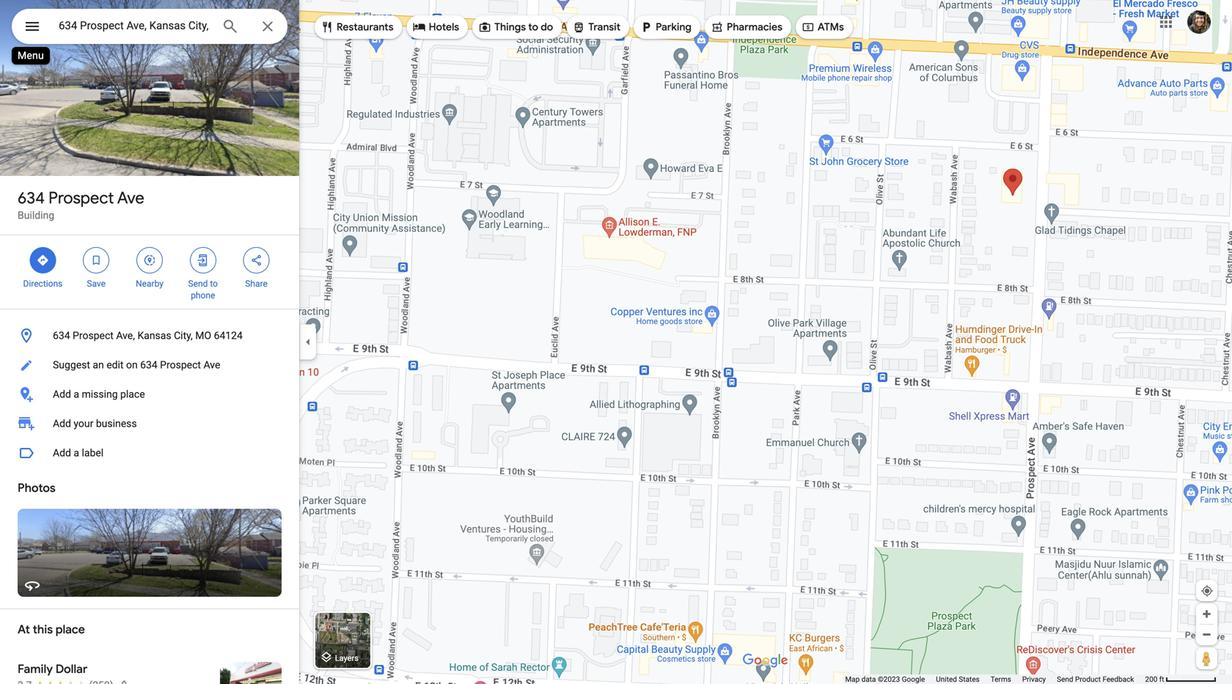 Task type: vqa. For each thing, say whether or not it's contained in the screenshot.
The Contemporary Austin - Jones Center Main Content
no



Task type: describe. For each thing, give the bounding box(es) containing it.
google account: giulia masi  
(giulia.masi@adept.ai) image
[[1188, 10, 1211, 34]]

map data ©2023 google
[[846, 675, 925, 684]]

634 prospect ave, kansas city, mo 64124
[[53, 330, 243, 342]]

hotels
[[429, 21, 459, 34]]

suggest
[[53, 359, 90, 371]]


[[143, 252, 156, 269]]

feedback
[[1103, 675, 1135, 684]]

2 vertical spatial 634
[[140, 359, 158, 371]]

privacy
[[1023, 675, 1046, 684]]

kansas
[[138, 330, 171, 342]]

3.7 stars 259 reviews image
[[18, 679, 113, 685]]

to inside the send to phone
[[210, 279, 218, 289]]

634 prospect ave building
[[18, 188, 144, 222]]

prospect for ave,
[[73, 330, 114, 342]]

634 for ave,
[[53, 330, 70, 342]]

united
[[936, 675, 957, 684]]

parking
[[656, 21, 692, 34]]

states
[[959, 675, 980, 684]]

send for send product feedback
[[1057, 675, 1074, 684]]

terms button
[[991, 675, 1012, 685]]

city,
[[174, 330, 193, 342]]

at this place
[[18, 623, 85, 638]]

phone
[[191, 291, 215, 301]]

a for label
[[74, 447, 79, 459]]

terms
[[991, 675, 1012, 684]]

missing
[[82, 388, 118, 401]]

zoom in image
[[1202, 609, 1213, 620]]

atms
[[818, 21, 844, 34]]

ft
[[1160, 675, 1165, 684]]

64124
[[214, 330, 243, 342]]


[[802, 19, 815, 35]]

product
[[1076, 675, 1101, 684]]

634 for ave
[[18, 188, 45, 208]]


[[640, 19, 653, 35]]

2 vertical spatial prospect
[[160, 359, 201, 371]]

 button
[[12, 9, 53, 47]]


[[23, 16, 41, 37]]

transit
[[589, 21, 621, 34]]

 restaurants
[[321, 19, 394, 35]]


[[478, 19, 492, 35]]

add a missing place button
[[0, 380, 299, 409]]


[[321, 19, 334, 35]]


[[36, 252, 49, 269]]

suggest an edit on 634 prospect ave button
[[0, 351, 299, 380]]

business
[[96, 418, 137, 430]]

collapse side panel image
[[300, 334, 316, 350]]

suggest an edit on 634 prospect ave
[[53, 359, 220, 371]]

label
[[82, 447, 104, 459]]

send product feedback button
[[1057, 675, 1135, 685]]

on
[[126, 359, 138, 371]]

send for send to phone
[[188, 279, 208, 289]]

 atms
[[802, 19, 844, 35]]

this
[[33, 623, 53, 638]]

building
[[18, 209, 54, 222]]

do
[[541, 21, 553, 34]]



Task type: locate. For each thing, give the bounding box(es) containing it.
0 vertical spatial prospect
[[49, 188, 114, 208]]

add a missing place
[[53, 388, 145, 401]]

634 prospect ave main content
[[0, 0, 299, 685]]

send inside send product feedback button
[[1057, 675, 1074, 684]]

nearby
[[136, 279, 164, 289]]

send
[[188, 279, 208, 289], [1057, 675, 1074, 684]]

2 add from the top
[[53, 418, 71, 430]]

price: inexpensive image
[[121, 680, 127, 685]]

0 vertical spatial ave
[[117, 188, 144, 208]]

family dollar link
[[0, 651, 299, 685]]

0 vertical spatial place
[[120, 388, 145, 401]]

family dollar
[[18, 662, 87, 677]]

0 horizontal spatial place
[[56, 623, 85, 638]]

to inside  things to do
[[528, 21, 539, 34]]

0 horizontal spatial ave
[[117, 188, 144, 208]]

1 a from the top
[[74, 388, 79, 401]]

show street view coverage image
[[1197, 648, 1218, 670]]

footer inside google maps element
[[846, 675, 1146, 685]]

at
[[18, 623, 30, 638]]

footer
[[846, 675, 1146, 685]]

1 vertical spatial ave
[[204, 359, 220, 371]]

place right the this
[[56, 623, 85, 638]]

send left product
[[1057, 675, 1074, 684]]

3 add from the top
[[53, 447, 71, 459]]

 search field
[[12, 9, 288, 47]]

0 horizontal spatial 634
[[18, 188, 45, 208]]

zoom out image
[[1202, 629, 1213, 641]]

1 vertical spatial place
[[56, 623, 85, 638]]

add your business
[[53, 418, 137, 430]]

1 vertical spatial to
[[210, 279, 218, 289]]

prospect up an at the bottom left of page
[[73, 330, 114, 342]]

dollar
[[56, 662, 87, 677]]

ave,
[[116, 330, 135, 342]]

add left your
[[53, 418, 71, 430]]

None field
[[59, 17, 210, 34]]

200 ft
[[1146, 675, 1165, 684]]

1 vertical spatial 634
[[53, 330, 70, 342]]

2 horizontal spatial 634
[[140, 359, 158, 371]]


[[250, 252, 263, 269]]

a left label
[[74, 447, 79, 459]]

 hotels
[[413, 19, 459, 35]]

to
[[528, 21, 539, 34], [210, 279, 218, 289]]

add down suggest
[[53, 388, 71, 401]]

show your location image
[[1201, 585, 1214, 598]]

photos
[[18, 481, 56, 496]]

634 inside "634 prospect ave building"
[[18, 188, 45, 208]]

 pharmacies
[[711, 19, 783, 35]]

things
[[495, 21, 526, 34]]

1 vertical spatial send
[[1057, 675, 1074, 684]]

actions for 634 prospect ave region
[[0, 236, 299, 309]]

1 horizontal spatial to
[[528, 21, 539, 34]]

mo
[[195, 330, 211, 342]]

place down on
[[120, 388, 145, 401]]

to left the do
[[528, 21, 539, 34]]

634
[[18, 188, 45, 208], [53, 330, 70, 342], [140, 359, 158, 371]]

1 horizontal spatial 634
[[53, 330, 70, 342]]

restaurants
[[337, 21, 394, 34]]

1 vertical spatial a
[[74, 447, 79, 459]]

to up phone
[[210, 279, 218, 289]]

ave inside button
[[204, 359, 220, 371]]

1 add from the top
[[53, 388, 71, 401]]

send product feedback
[[1057, 675, 1135, 684]]

edit
[[107, 359, 124, 371]]

google maps element
[[0, 0, 1233, 685]]

1 vertical spatial add
[[53, 418, 71, 430]]

©2023
[[878, 675, 900, 684]]

1 vertical spatial prospect
[[73, 330, 114, 342]]


[[413, 19, 426, 35]]

send up phone
[[188, 279, 208, 289]]

0 vertical spatial 634
[[18, 188, 45, 208]]

save
[[87, 279, 106, 289]]

a for missing
[[74, 388, 79, 401]]

map
[[846, 675, 860, 684]]

 transit
[[572, 19, 621, 35]]

add
[[53, 388, 71, 401], [53, 418, 71, 430], [53, 447, 71, 459]]

privacy button
[[1023, 675, 1046, 685]]

a
[[74, 388, 79, 401], [74, 447, 79, 459]]

0 horizontal spatial to
[[210, 279, 218, 289]]

0 vertical spatial to
[[528, 21, 539, 34]]

send to phone
[[188, 279, 218, 301]]

directions
[[23, 279, 63, 289]]

634 prospect ave, kansas city, mo 64124 button
[[0, 321, 299, 351]]

2 a from the top
[[74, 447, 79, 459]]

prospect up the building
[[49, 188, 114, 208]]

634 right on
[[140, 359, 158, 371]]

add a label
[[53, 447, 104, 459]]

place
[[120, 388, 145, 401], [56, 623, 85, 638]]

0 vertical spatial a
[[74, 388, 79, 401]]

share
[[245, 279, 268, 289]]

pharmacies
[[727, 21, 783, 34]]

an
[[93, 359, 104, 371]]

200 ft button
[[1146, 675, 1217, 684]]

place inside button
[[120, 388, 145, 401]]

 things to do
[[478, 19, 553, 35]]

ave
[[117, 188, 144, 208], [204, 359, 220, 371]]

united states
[[936, 675, 980, 684]]

634 Prospect Ave, Kansas City, MO 64124 field
[[12, 9, 288, 44]]

your
[[74, 418, 93, 430]]

0 vertical spatial send
[[188, 279, 208, 289]]

 parking
[[640, 19, 692, 35]]

footer containing map data ©2023 google
[[846, 675, 1146, 685]]

add a label button
[[0, 439, 299, 468]]

ave inside "634 prospect ave building"
[[117, 188, 144, 208]]

google
[[902, 675, 925, 684]]

ave down 'mo'
[[204, 359, 220, 371]]

add for add a missing place
[[53, 388, 71, 401]]

0 vertical spatial add
[[53, 388, 71, 401]]

ave up 
[[117, 188, 144, 208]]

634 up suggest
[[53, 330, 70, 342]]

1 horizontal spatial ave
[[204, 359, 220, 371]]


[[711, 19, 724, 35]]

prospect down city, at left top
[[160, 359, 201, 371]]

united states button
[[936, 675, 980, 685]]

family
[[18, 662, 53, 677]]


[[90, 252, 103, 269]]


[[572, 19, 586, 35]]

data
[[862, 675, 876, 684]]

634 up the building
[[18, 188, 45, 208]]

prospect for ave
[[49, 188, 114, 208]]

add left label
[[53, 447, 71, 459]]

add for add a label
[[53, 447, 71, 459]]

2 vertical spatial add
[[53, 447, 71, 459]]

none field inside 634 prospect ave, kansas city, mo 64124 field
[[59, 17, 210, 34]]

a left missing on the left of the page
[[74, 388, 79, 401]]

send inside the send to phone
[[188, 279, 208, 289]]

add for add your business
[[53, 418, 71, 430]]

prospect
[[49, 188, 114, 208], [73, 330, 114, 342], [160, 359, 201, 371]]

1 horizontal spatial place
[[120, 388, 145, 401]]

layers
[[335, 654, 359, 663]]

prospect inside "634 prospect ave building"
[[49, 188, 114, 208]]

0 horizontal spatial send
[[188, 279, 208, 289]]

200
[[1146, 675, 1158, 684]]


[[196, 252, 210, 269]]

1 horizontal spatial send
[[1057, 675, 1074, 684]]

add your business link
[[0, 409, 299, 439]]



